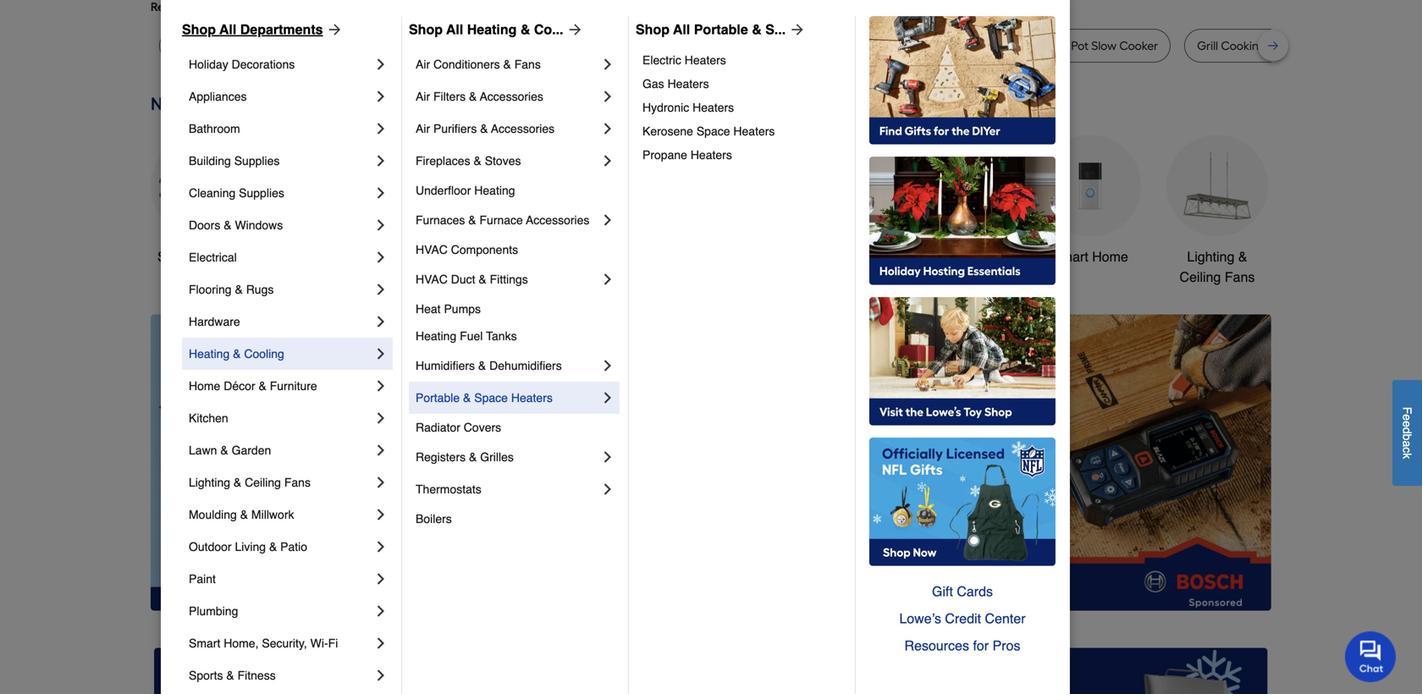 Task type: vqa. For each thing, say whether or not it's contained in the screenshot.
How corresponding to how to install the new window "link"
no



Task type: describe. For each thing, give the bounding box(es) containing it.
all for departments
[[219, 22, 237, 37]]

kerosene
[[643, 124, 694, 138]]

underfloor heating link
[[416, 177, 616, 204]]

shop all deals
[[157, 249, 246, 265]]

1 horizontal spatial bathroom link
[[913, 135, 1015, 267]]

chevron right image for air conditioners & fans
[[600, 56, 616, 73]]

fans for air conditioners & fans chevron right icon
[[515, 58, 541, 71]]

thermostats link
[[416, 473, 600, 506]]

cleaning supplies link
[[189, 177, 373, 209]]

up to 30 percent off select grills and accessories. image
[[915, 648, 1269, 694]]

heating up "air conditioners & fans"
[[467, 22, 517, 37]]

patio
[[280, 540, 307, 554]]

grate
[[1270, 39, 1301, 53]]

building supplies link
[[189, 145, 373, 177]]

outdoor for outdoor tools & equipment
[[788, 249, 837, 265]]

& inside 'link'
[[463, 391, 471, 405]]

lawn & garden link
[[189, 434, 373, 467]]

crock for crock pot cooking pot
[[782, 39, 813, 53]]

fuel
[[460, 329, 483, 343]]

heaters for electric heaters
[[685, 53, 726, 67]]

décor
[[224, 379, 255, 393]]

outdoor living & patio link
[[189, 531, 373, 563]]

heat pumps link
[[416, 296, 616, 323]]

arrow right image inside shop all portable & s... link
[[786, 21, 806, 38]]

smart home link
[[1040, 135, 1142, 267]]

1 horizontal spatial space
[[697, 124, 730, 138]]

outdoor for outdoor living & patio
[[189, 540, 232, 554]]

d
[[1401, 428, 1415, 434]]

smart home, security, wi-fi link
[[189, 628, 373, 660]]

underfloor heating
[[416, 184, 515, 197]]

visit the lowe's toy shop. image
[[870, 297, 1056, 426]]

moulding
[[189, 508, 237, 522]]

portable & space heaters link
[[416, 382, 600, 414]]

smart home
[[1053, 249, 1129, 265]]

living
[[235, 540, 266, 554]]

f e e d b a c k button
[[1393, 380, 1423, 486]]

pros
[[993, 638, 1021, 654]]

thermostats
[[416, 483, 482, 496]]

all for heating
[[446, 22, 463, 37]]

humidifiers
[[416, 359, 475, 373]]

cleaning supplies
[[189, 186, 284, 200]]

tools inside outdoor tools & equipment
[[841, 249, 872, 265]]

co...
[[534, 22, 564, 37]]

shop all departments
[[182, 22, 323, 37]]

& inside outdoor tools & equipment
[[876, 249, 885, 265]]

heaters for hydronic heaters
[[693, 101, 734, 114]]

chevron right image for holiday decorations
[[373, 56, 390, 73]]

gift
[[932, 584, 953, 600]]

shop these last-minute gifts. $99 or less. quantities are limited and won't last. image
[[151, 315, 424, 611]]

lawn & garden
[[189, 444, 271, 457]]

1 horizontal spatial arrow right image
[[1241, 463, 1258, 480]]

tanks
[[486, 329, 517, 343]]

all for deals
[[193, 249, 207, 265]]

chevron right image for kitchen
[[373, 410, 390, 427]]

hydronic heaters
[[643, 101, 734, 114]]

chevron right image for doors & windows
[[373, 217, 390, 234]]

sports & fitness
[[189, 669, 276, 683]]

2 slow from the left
[[1092, 39, 1117, 53]]

for
[[973, 638, 989, 654]]

fans inside lighting & ceiling fans
[[1225, 269, 1255, 285]]

building supplies
[[189, 154, 280, 168]]

microwave countertop
[[506, 39, 630, 53]]

home inside home décor & furniture link
[[189, 379, 220, 393]]

accessories for air filters & accessories
[[480, 90, 544, 103]]

home décor & furniture link
[[189, 370, 373, 402]]

heaters up propane heaters link
[[734, 124, 775, 138]]

0 vertical spatial lighting
[[1188, 249, 1235, 265]]

chevron right image for appliances
[[373, 88, 390, 105]]

chevron right image for hvac duct & fittings
[[600, 271, 616, 288]]

chevron right image for building supplies
[[373, 152, 390, 169]]

chevron right image for home décor & furniture
[[373, 378, 390, 395]]

flooring
[[189, 283, 232, 296]]

holiday
[[189, 58, 228, 71]]

chevron right image for fireplaces & stoves
[[600, 152, 616, 169]]

recommended searches for you heading
[[151, 0, 1272, 15]]

portable & space heaters
[[416, 391, 553, 405]]

credit
[[945, 611, 982, 627]]

radiator
[[416, 421, 461, 434]]

furnaces & furnace accessories
[[416, 213, 590, 227]]

officially licensed n f l gifts. shop now. image
[[870, 438, 1056, 567]]

rugs
[[246, 283, 274, 296]]

portable inside 'link'
[[416, 391, 460, 405]]

filters
[[434, 90, 466, 103]]

departments
[[240, 22, 323, 37]]

furnace
[[480, 213, 523, 227]]

0 horizontal spatial bathroom link
[[189, 113, 373, 145]]

b
[[1401, 434, 1415, 441]]

chevron right image for lawn & garden
[[373, 442, 390, 459]]

all for portable
[[673, 22, 690, 37]]

electric heaters
[[643, 53, 726, 67]]

crock pot slow cooker
[[1037, 39, 1159, 53]]

shop
[[157, 249, 189, 265]]

heating & cooling link
[[189, 338, 373, 370]]

2 cooking from the left
[[1222, 39, 1267, 53]]

equipment
[[804, 269, 869, 285]]

hardware link
[[189, 306, 373, 338]]

humidifiers & dehumidifiers link
[[416, 350, 600, 382]]

0 vertical spatial bathroom
[[189, 122, 240, 135]]

paint
[[189, 572, 216, 586]]

home inside smart home link
[[1093, 249, 1129, 265]]

fitness
[[238, 669, 276, 683]]

chevron right image for thermostats
[[600, 481, 616, 498]]

k
[[1401, 453, 1415, 459]]

christmas
[[552, 249, 613, 265]]

heating up furnace
[[474, 184, 515, 197]]

decorations for holiday
[[232, 58, 295, 71]]

scroll to item #5 image
[[941, 580, 982, 587]]

covers
[[464, 421, 501, 434]]

triple slow cooker
[[368, 39, 467, 53]]

shop all heating & co...
[[409, 22, 564, 37]]

humidifiers & dehumidifiers
[[416, 359, 562, 373]]

hvac duct & fittings
[[416, 273, 528, 286]]

tools link
[[405, 135, 506, 267]]

chevron right image for lighting & ceiling fans
[[373, 474, 390, 491]]

air for air conditioners & fans
[[416, 58, 430, 71]]

grilles
[[480, 451, 514, 464]]

center
[[985, 611, 1026, 627]]

christmas decorations
[[546, 249, 619, 285]]

fans for lighting & ceiling fans's chevron right image
[[284, 476, 311, 489]]

smart home, security, wi-fi
[[189, 637, 338, 650]]

sports & fitness link
[[189, 660, 373, 692]]

gift cards
[[932, 584, 993, 600]]

kitchen
[[189, 412, 228, 425]]

chevron right image for heating & cooling
[[373, 346, 390, 362]]

doors & windows
[[189, 218, 283, 232]]

c
[[1401, 447, 1415, 453]]

heat pumps
[[416, 302, 481, 316]]

shop all departments link
[[182, 19, 343, 40]]

pot for instant pot
[[981, 39, 998, 53]]

1 vertical spatial lighting
[[189, 476, 230, 489]]

stoves
[[485, 154, 521, 168]]

decorations for christmas
[[546, 269, 619, 285]]

1 vertical spatial bathroom
[[934, 249, 993, 265]]

electric heaters link
[[643, 48, 843, 72]]

shop all heating & co... link
[[409, 19, 584, 40]]

space inside 'link'
[[474, 391, 508, 405]]

shop all portable & s... link
[[636, 19, 806, 40]]

shop for shop all departments
[[182, 22, 216, 37]]



Task type: locate. For each thing, give the bounding box(es) containing it.
all up 'conditioners'
[[446, 22, 463, 37]]

heating fuel tanks
[[416, 329, 517, 343]]

0 horizontal spatial space
[[474, 391, 508, 405]]

furniture
[[270, 379, 317, 393]]

decorations down shop all departments link in the top left of the page
[[232, 58, 295, 71]]

1 vertical spatial space
[[474, 391, 508, 405]]

2 crock from the left
[[1037, 39, 1069, 53]]

chevron right image for portable & space heaters
[[600, 390, 616, 406]]

purifiers
[[434, 122, 477, 135]]

hvac for hvac duct & fittings
[[416, 273, 448, 286]]

tools
[[440, 249, 471, 265], [841, 249, 872, 265]]

electric
[[643, 53, 682, 67]]

hvac for hvac components
[[416, 243, 448, 257]]

heating down hardware
[[189, 347, 230, 361]]

0 horizontal spatial lighting & ceiling fans
[[189, 476, 311, 489]]

chevron right image for paint
[[373, 571, 390, 588]]

1 vertical spatial supplies
[[239, 186, 284, 200]]

0 horizontal spatial outdoor
[[189, 540, 232, 554]]

2 pot from the left
[[884, 39, 902, 53]]

1 horizontal spatial crock
[[1037, 39, 1069, 53]]

all up electric heaters
[[673, 22, 690, 37]]

all
[[219, 22, 237, 37], [446, 22, 463, 37], [673, 22, 690, 37], [193, 249, 207, 265]]

e up d
[[1401, 414, 1415, 421]]

chevron right image for bathroom
[[373, 120, 390, 137]]

0 horizontal spatial decorations
[[232, 58, 295, 71]]

boilers
[[416, 512, 452, 526]]

chevron right image for outdoor living & patio
[[373, 539, 390, 556]]

radiator covers
[[416, 421, 501, 434]]

0 horizontal spatial arrow right image
[[323, 21, 343, 38]]

hardware
[[189, 315, 240, 329]]

resources for pros
[[905, 638, 1021, 654]]

0 horizontal spatial smart
[[189, 637, 220, 650]]

1 horizontal spatial bathroom
[[934, 249, 993, 265]]

crock down s...
[[782, 39, 813, 53]]

3 pot from the left
[[981, 39, 998, 53]]

0 vertical spatial lighting & ceiling fans
[[1180, 249, 1255, 285]]

heaters for gas heaters
[[668, 77, 709, 91]]

2 cooker from the left
[[1120, 39, 1159, 53]]

warming
[[1314, 39, 1365, 53]]

2 tools from the left
[[841, 249, 872, 265]]

1 slow from the left
[[401, 39, 426, 53]]

security,
[[262, 637, 307, 650]]

ceiling inside lighting & ceiling fans
[[1180, 269, 1222, 285]]

pot for crock pot cooking pot
[[816, 39, 834, 53]]

3 air from the top
[[416, 122, 430, 135]]

chevron right image for hardware
[[373, 313, 390, 330]]

fireplaces
[[416, 154, 470, 168]]

plumbing
[[189, 605, 238, 618]]

1 horizontal spatial lighting
[[1188, 249, 1235, 265]]

heat
[[416, 302, 441, 316]]

1 crock from the left
[[782, 39, 813, 53]]

1 horizontal spatial fans
[[515, 58, 541, 71]]

smart for smart home
[[1053, 249, 1089, 265]]

heaters inside 'link'
[[511, 391, 553, 405]]

1 arrow right image from the left
[[323, 21, 343, 38]]

accessories up "christmas"
[[526, 213, 590, 227]]

2 e from the top
[[1401, 421, 1415, 428]]

1 cooker from the left
[[429, 39, 467, 53]]

crock right instant pot
[[1037, 39, 1069, 53]]

shop up 'triple slow cooker'
[[409, 22, 443, 37]]

hvac components link
[[416, 236, 616, 263]]

1 vertical spatial fans
[[1225, 269, 1255, 285]]

1 pot from the left
[[816, 39, 834, 53]]

deals
[[211, 249, 246, 265]]

shop up holiday
[[182, 22, 216, 37]]

1 vertical spatial decorations
[[546, 269, 619, 285]]

components
[[451, 243, 518, 257]]

triple
[[368, 39, 398, 53]]

0 horizontal spatial portable
[[416, 391, 460, 405]]

hydronic heaters link
[[643, 96, 843, 119]]

cooking
[[836, 39, 882, 53], [1222, 39, 1267, 53]]

chevron right image for air filters & accessories
[[600, 88, 616, 105]]

portable
[[694, 22, 748, 37], [416, 391, 460, 405]]

all up holiday decorations
[[219, 22, 237, 37]]

cards
[[957, 584, 993, 600]]

gift cards link
[[870, 578, 1056, 605]]

0 horizontal spatial slow
[[401, 39, 426, 53]]

1 horizontal spatial tools
[[841, 249, 872, 265]]

arrow right image for shop all heating & co...
[[564, 21, 584, 38]]

hvac up heat
[[416, 273, 448, 286]]

1 vertical spatial home
[[189, 379, 220, 393]]

2 horizontal spatial fans
[[1225, 269, 1255, 285]]

air conditioners & fans link
[[416, 48, 600, 80]]

cooker up 'conditioners'
[[429, 39, 467, 53]]

heaters for propane heaters
[[691, 148, 732, 162]]

fireplaces & stoves link
[[416, 145, 600, 177]]

0 vertical spatial home
[[1093, 249, 1129, 265]]

chevron right image
[[373, 56, 390, 73], [600, 56, 616, 73], [600, 88, 616, 105], [373, 152, 390, 169], [600, 152, 616, 169], [373, 185, 390, 202], [600, 212, 616, 229], [373, 249, 390, 266], [600, 271, 616, 288], [373, 313, 390, 330], [373, 346, 390, 362], [600, 390, 616, 406], [373, 410, 390, 427], [600, 449, 616, 466], [373, 506, 390, 523], [373, 571, 390, 588]]

e
[[1401, 414, 1415, 421], [1401, 421, 1415, 428]]

fans inside 'link'
[[515, 58, 541, 71]]

2 horizontal spatial shop
[[636, 22, 670, 37]]

arrow right image
[[323, 21, 343, 38], [564, 21, 584, 38]]

supplies for cleaning supplies
[[239, 186, 284, 200]]

outdoor up equipment
[[788, 249, 837, 265]]

air purifiers & accessories
[[416, 122, 555, 135]]

rack
[[1368, 39, 1394, 53]]

chevron right image
[[373, 88, 390, 105], [373, 120, 390, 137], [600, 120, 616, 137], [373, 217, 390, 234], [373, 281, 390, 298], [600, 357, 616, 374], [373, 378, 390, 395], [373, 442, 390, 459], [373, 474, 390, 491], [600, 481, 616, 498], [373, 539, 390, 556], [373, 603, 390, 620], [373, 635, 390, 652], [373, 667, 390, 684]]

scroll to item #4 image
[[901, 580, 941, 587]]

lawn
[[189, 444, 217, 457]]

fi
[[328, 637, 338, 650]]

air filters & accessories link
[[416, 80, 600, 113]]

0 horizontal spatial lighting & ceiling fans link
[[189, 467, 373, 499]]

0 vertical spatial arrow right image
[[786, 21, 806, 38]]

electrical link
[[189, 241, 373, 274]]

gas heaters
[[643, 77, 709, 91]]

0 vertical spatial ceiling
[[1180, 269, 1222, 285]]

heating fuel tanks link
[[416, 323, 616, 350]]

arrow right image for shop all departments
[[323, 21, 343, 38]]

0 horizontal spatial crock
[[782, 39, 813, 53]]

lowe's credit center
[[900, 611, 1026, 627]]

1 e from the top
[[1401, 414, 1415, 421]]

scroll to item #2 element
[[816, 579, 860, 589]]

arrow right image inside shop all departments link
[[323, 21, 343, 38]]

portable up radiator
[[416, 391, 460, 405]]

1 vertical spatial smart
[[189, 637, 220, 650]]

0 vertical spatial accessories
[[480, 90, 544, 103]]

find gifts for the diyer. image
[[870, 16, 1056, 145]]

air left purifiers
[[416, 122, 430, 135]]

3 shop from the left
[[636, 22, 670, 37]]

1 horizontal spatial portable
[[694, 22, 748, 37]]

cooker left grill
[[1120, 39, 1159, 53]]

lowe's
[[900, 611, 942, 627]]

chat invite button image
[[1346, 631, 1397, 683]]

1 horizontal spatial cooking
[[1222, 39, 1267, 53]]

fittings
[[490, 273, 528, 286]]

1 vertical spatial hvac
[[416, 273, 448, 286]]

holiday hosting essentials. image
[[870, 157, 1056, 285]]

duct
[[451, 273, 476, 286]]

propane heaters
[[643, 148, 732, 162]]

shop for shop all portable & s...
[[636, 22, 670, 37]]

e up b
[[1401, 421, 1415, 428]]

wi-
[[311, 637, 328, 650]]

2 shop from the left
[[409, 22, 443, 37]]

1 vertical spatial ceiling
[[245, 476, 281, 489]]

1 vertical spatial lighting & ceiling fans link
[[189, 467, 373, 499]]

chevron right image for smart home, security, wi-fi
[[373, 635, 390, 652]]

1 horizontal spatial ceiling
[[1180, 269, 1222, 285]]

supplies up cleaning supplies
[[234, 154, 280, 168]]

tools up duct
[[440, 249, 471, 265]]

1 horizontal spatial decorations
[[546, 269, 619, 285]]

chevron right image for electrical
[[373, 249, 390, 266]]

space down new deals every day during 25 days of deals image
[[697, 124, 730, 138]]

f e e d b a c k
[[1401, 407, 1415, 459]]

0 horizontal spatial home
[[189, 379, 220, 393]]

1 vertical spatial arrow right image
[[1241, 463, 1258, 480]]

air for air filters & accessories
[[416, 90, 430, 103]]

shop for shop all heating & co...
[[409, 22, 443, 37]]

home,
[[224, 637, 259, 650]]

chevron right image for flooring & rugs
[[373, 281, 390, 298]]

tools up equipment
[[841, 249, 872, 265]]

0 horizontal spatial cooking
[[836, 39, 882, 53]]

pot
[[816, 39, 834, 53], [884, 39, 902, 53], [981, 39, 998, 53], [1072, 39, 1089, 53]]

0 horizontal spatial cooker
[[429, 39, 467, 53]]

0 horizontal spatial lighting
[[189, 476, 230, 489]]

1 horizontal spatial arrow right image
[[564, 21, 584, 38]]

millwork
[[251, 508, 294, 522]]

heaters down dehumidifiers
[[511, 391, 553, 405]]

underfloor
[[416, 184, 471, 197]]

dehumidifiers
[[490, 359, 562, 373]]

0 horizontal spatial tools
[[440, 249, 471, 265]]

arrow right image
[[786, 21, 806, 38], [1241, 463, 1258, 480]]

instant
[[941, 39, 978, 53]]

heaters down shop all portable & s...
[[685, 53, 726, 67]]

chevron right image for registers & grilles
[[600, 449, 616, 466]]

0 vertical spatial decorations
[[232, 58, 295, 71]]

chevron right image for plumbing
[[373, 603, 390, 620]]

space up covers
[[474, 391, 508, 405]]

pot for crock pot slow cooker
[[1072, 39, 1089, 53]]

1 vertical spatial outdoor
[[189, 540, 232, 554]]

1 vertical spatial lighting & ceiling fans
[[189, 476, 311, 489]]

holiday decorations
[[189, 58, 295, 71]]

home décor & furniture
[[189, 379, 317, 393]]

smart for smart home, security, wi-fi
[[189, 637, 220, 650]]

1 air from the top
[[416, 58, 430, 71]]

0 horizontal spatial shop
[[182, 22, 216, 37]]

chevron right image for air purifiers & accessories
[[600, 120, 616, 137]]

outdoor
[[788, 249, 837, 265], [189, 540, 232, 554]]

1 horizontal spatial cooker
[[1120, 39, 1159, 53]]

heaters down kerosene space heaters
[[691, 148, 732, 162]]

chevron right image for moulding & millwork
[[373, 506, 390, 523]]

hvac components
[[416, 243, 518, 257]]

paint link
[[189, 563, 373, 595]]

0 vertical spatial portable
[[694, 22, 748, 37]]

2 vertical spatial air
[[416, 122, 430, 135]]

registers
[[416, 451, 466, 464]]

electrical
[[189, 251, 237, 264]]

propane
[[643, 148, 688, 162]]

2 vertical spatial fans
[[284, 476, 311, 489]]

0 vertical spatial smart
[[1053, 249, 1089, 265]]

space
[[697, 124, 730, 138], [474, 391, 508, 405]]

outdoor inside outdoor tools & equipment
[[788, 249, 837, 265]]

0 vertical spatial space
[[697, 124, 730, 138]]

arrow right image up the holiday decorations link at the top of the page
[[323, 21, 343, 38]]

accessories for air purifiers & accessories
[[491, 122, 555, 135]]

up to 35 percent off select small appliances. image
[[535, 648, 888, 694]]

2 vertical spatial accessories
[[526, 213, 590, 227]]

1 shop from the left
[[182, 22, 216, 37]]

0 horizontal spatial arrow right image
[[786, 21, 806, 38]]

shop up electric
[[636, 22, 670, 37]]

supplies for building supplies
[[234, 154, 280, 168]]

air filters & accessories
[[416, 90, 544, 103]]

hvac
[[416, 243, 448, 257], [416, 273, 448, 286]]

bathroom
[[189, 122, 240, 135], [934, 249, 993, 265]]

new deals every day during 25 days of deals image
[[151, 90, 1272, 118]]

0 vertical spatial hvac
[[416, 243, 448, 257]]

crock for crock pot slow cooker
[[1037, 39, 1069, 53]]

outdoor down moulding at the bottom left
[[189, 540, 232, 554]]

grill cooking grate & warming rack
[[1198, 39, 1394, 53]]

heating & cooling
[[189, 347, 284, 361]]

4 pot from the left
[[1072, 39, 1089, 53]]

get up to 2 free select tools or batteries when you buy 1 with select purchases. image
[[154, 648, 508, 694]]

air down 'triple slow cooker'
[[416, 58, 430, 71]]

furnaces & furnace accessories link
[[416, 204, 600, 236]]

arrow right image up "microwave countertop"
[[564, 21, 584, 38]]

2 hvac from the top
[[416, 273, 448, 286]]

air left filters
[[416, 90, 430, 103]]

hvac down furnaces on the top
[[416, 243, 448, 257]]

1 horizontal spatial slow
[[1092, 39, 1117, 53]]

outdoor tools & equipment
[[788, 249, 885, 285]]

1 horizontal spatial shop
[[409, 22, 443, 37]]

arrow right image inside shop all heating & co... link
[[564, 21, 584, 38]]

2 arrow right image from the left
[[564, 21, 584, 38]]

& inside lighting & ceiling fans
[[1239, 249, 1248, 265]]

0 vertical spatial lighting & ceiling fans link
[[1167, 135, 1269, 287]]

2 air from the top
[[416, 90, 430, 103]]

kitchen link
[[189, 402, 373, 434]]

accessories down air conditioners & fans 'link'
[[480, 90, 544, 103]]

1 horizontal spatial outdoor
[[788, 249, 837, 265]]

1 vertical spatial portable
[[416, 391, 460, 405]]

1 hvac from the top
[[416, 243, 448, 257]]

1 vertical spatial accessories
[[491, 122, 555, 135]]

1 horizontal spatial lighting & ceiling fans link
[[1167, 135, 1269, 287]]

chevron right image for humidifiers & dehumidifiers
[[600, 357, 616, 374]]

resources for pros link
[[870, 633, 1056, 660]]

kerosene space heaters
[[643, 124, 775, 138]]

decorations down "christmas"
[[546, 269, 619, 285]]

heaters up hydronic heaters
[[668, 77, 709, 91]]

appliances link
[[189, 80, 373, 113]]

1 horizontal spatial smart
[[1053, 249, 1089, 265]]

accessories inside 'link'
[[480, 90, 544, 103]]

chevron right image for cleaning supplies
[[373, 185, 390, 202]]

air conditioners & fans
[[416, 58, 541, 71]]

flooring & rugs link
[[189, 274, 373, 306]]

1 vertical spatial air
[[416, 90, 430, 103]]

chevron right image for sports & fitness
[[373, 667, 390, 684]]

supplies up 'windows'
[[239, 186, 284, 200]]

1 tools from the left
[[440, 249, 471, 265]]

0 vertical spatial outdoor
[[788, 249, 837, 265]]

shop all portable & s...
[[636, 22, 786, 37]]

1 horizontal spatial home
[[1093, 249, 1129, 265]]

accessories up fireplaces & stoves link
[[491, 122, 555, 135]]

advertisement region
[[451, 315, 1272, 614]]

air for air purifiers & accessories
[[416, 122, 430, 135]]

outdoor inside outdoor living & patio link
[[189, 540, 232, 554]]

resources
[[905, 638, 970, 654]]

1 horizontal spatial lighting & ceiling fans
[[1180, 249, 1255, 285]]

1 cooking from the left
[[836, 39, 882, 53]]

0 vertical spatial air
[[416, 58, 430, 71]]

0 vertical spatial fans
[[515, 58, 541, 71]]

accessories for furnaces & furnace accessories
[[526, 213, 590, 227]]

chevron right image for furnaces & furnace accessories
[[600, 212, 616, 229]]

all right shop
[[193, 249, 207, 265]]

heating down heat
[[416, 329, 457, 343]]

heaters
[[685, 53, 726, 67], [668, 77, 709, 91], [693, 101, 734, 114], [734, 124, 775, 138], [691, 148, 732, 162], [511, 391, 553, 405]]

portable down recommended searches for you heading
[[694, 22, 748, 37]]

0 horizontal spatial bathroom
[[189, 122, 240, 135]]

heaters up kerosene space heaters
[[693, 101, 734, 114]]

0 horizontal spatial fans
[[284, 476, 311, 489]]

slow
[[401, 39, 426, 53], [1092, 39, 1117, 53]]

0 vertical spatial supplies
[[234, 154, 280, 168]]

0 horizontal spatial ceiling
[[245, 476, 281, 489]]



